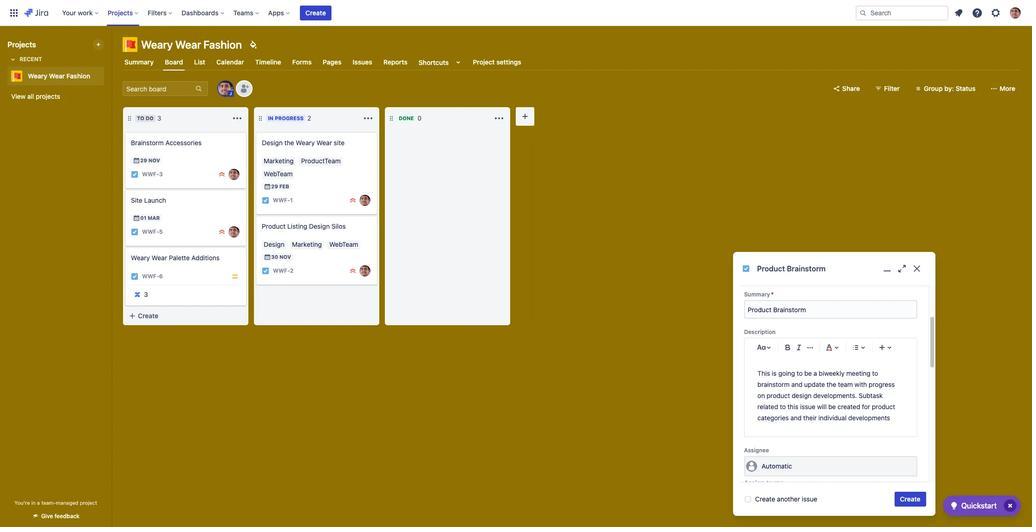 Task type: vqa. For each thing, say whether or not it's contained in the screenshot.
30 November 2023 icon
yes



Task type: locate. For each thing, give the bounding box(es) containing it.
more formatting image
[[805, 343, 816, 354]]

1 vertical spatial brainstorm
[[788, 265, 826, 273]]

wwf- down 01 mar
[[142, 229, 159, 236]]

status
[[957, 85, 976, 92]]

product down subtask
[[873, 403, 896, 411]]

projects up recent
[[7, 40, 36, 49]]

design
[[262, 139, 283, 147], [309, 223, 330, 230]]

1 vertical spatial create button
[[123, 308, 249, 325]]

to
[[137, 115, 144, 121]]

1 horizontal spatial the
[[827, 381, 837, 389]]

appswitcher icon image
[[8, 7, 20, 18]]

product left listing
[[262, 223, 286, 230]]

1 horizontal spatial fashion
[[204, 38, 242, 51]]

1 vertical spatial highest image
[[349, 268, 357, 275]]

1 horizontal spatial create button
[[300, 5, 332, 20]]

0 horizontal spatial highest image
[[218, 171, 226, 178]]

task image left wwf-6 link
[[131, 273, 138, 281]]

2 right progress
[[308, 114, 311, 122]]

0 vertical spatial create button
[[300, 5, 332, 20]]

2
[[308, 114, 311, 122], [290, 268, 294, 275]]

1 horizontal spatial column actions menu image
[[363, 113, 374, 124]]

design left silos
[[309, 223, 330, 230]]

progress
[[869, 381, 896, 389]]

3 down 29 nov
[[159, 171, 163, 178]]

0 horizontal spatial summary
[[125, 58, 154, 66]]

29 for 29 feb
[[271, 184, 278, 190]]

0 horizontal spatial projects
[[7, 40, 36, 49]]

1 vertical spatial highest image
[[218, 229, 226, 236]]

product brainstorm
[[758, 265, 826, 273]]

with
[[855, 381, 868, 389]]

give feedback button
[[26, 509, 85, 525]]

wwf-3 link
[[142, 171, 163, 179]]

wear up 6
[[152, 254, 167, 262]]

feedback
[[55, 513, 80, 520]]

29 november 2023 image
[[133, 157, 140, 164], [133, 157, 140, 164]]

3 right do
[[157, 114, 161, 122]]

0 vertical spatial 2
[[308, 114, 311, 122]]

column actions menu image left done
[[363, 113, 374, 124]]

task image down 29 february 2024 icon
[[262, 197, 270, 204]]

1 vertical spatial product
[[758, 265, 786, 273]]

1 horizontal spatial a
[[814, 370, 818, 378]]

summary for summary *
[[745, 291, 771, 298]]

james peterson image for wwf-5
[[229, 227, 240, 238]]

1 vertical spatial a
[[37, 500, 40, 506]]

0 vertical spatial projects
[[108, 9, 133, 16]]

timeline link
[[254, 54, 283, 71]]

1 horizontal spatial highest image
[[349, 197, 357, 204]]

the down biweekly
[[827, 381, 837, 389]]

you're in a team-managed project
[[14, 500, 97, 506]]

wwf-
[[142, 171, 159, 178], [273, 197, 290, 204], [142, 229, 159, 236], [273, 268, 290, 275], [142, 273, 159, 280]]

james peterson image for wwf-2
[[360, 266, 371, 277]]

29 up wwf-3
[[140, 158, 147, 164]]

product brainstorm image
[[743, 265, 750, 273]]

progress
[[275, 115, 304, 121]]

related
[[758, 403, 779, 411]]

0 vertical spatial nov
[[149, 158, 160, 164]]

fashion left add to starred icon
[[67, 72, 90, 80]]

column actions menu image
[[494, 113, 505, 124]]

go full screen image
[[897, 263, 908, 275]]

you're
[[14, 500, 30, 506]]

brainstorm
[[131, 139, 164, 147], [788, 265, 826, 273]]

29 february 2024 image
[[264, 183, 271, 191]]

2 vertical spatial create button
[[895, 493, 927, 507]]

product
[[262, 223, 286, 230], [758, 265, 786, 273]]

1 horizontal spatial highest image
[[349, 268, 357, 275]]

0 horizontal spatial highest image
[[218, 229, 226, 236]]

6
[[159, 273, 163, 280]]

weary down recent
[[28, 72, 47, 80]]

nov
[[149, 158, 160, 164], [280, 254, 291, 260]]

0 vertical spatial product
[[262, 223, 286, 230]]

to do 3
[[137, 114, 161, 122]]

1 column actions menu image from the left
[[232, 113, 243, 124]]

pages link
[[321, 54, 344, 71]]

wwf-1
[[273, 197, 293, 204]]

filters button
[[145, 5, 176, 20]]

james peterson image for wwf-3
[[229, 169, 240, 180]]

0 horizontal spatial design
[[262, 139, 283, 147]]

highest image up additions
[[218, 229, 226, 236]]

0 vertical spatial the
[[285, 139, 294, 147]]

0 horizontal spatial the
[[285, 139, 294, 147]]

1 vertical spatial task image
[[131, 229, 138, 236]]

0 horizontal spatial product
[[262, 223, 286, 230]]

0 vertical spatial brainstorm
[[131, 139, 164, 147]]

assign
[[745, 480, 765, 487]]

on
[[758, 392, 766, 400]]

0 horizontal spatial fashion
[[67, 72, 90, 80]]

1 horizontal spatial be
[[829, 403, 837, 411]]

weary up board
[[141, 38, 173, 51]]

to left me
[[767, 480, 773, 487]]

create inside primary 'element'
[[306, 9, 326, 16]]

site
[[334, 139, 345, 147]]

accessories
[[166, 139, 202, 147]]

wwf-2 link
[[273, 267, 294, 275]]

and down "this" at the bottom of the page
[[791, 415, 802, 422]]

to up progress
[[873, 370, 879, 378]]

0 vertical spatial issue
[[801, 403, 816, 411]]

lists image
[[851, 343, 862, 354]]

column actions menu image for 3
[[232, 113, 243, 124]]

1 vertical spatial summary
[[745, 291, 771, 298]]

1 vertical spatial 3
[[159, 171, 163, 178]]

task image
[[262, 197, 270, 204], [131, 229, 138, 236], [131, 273, 138, 281]]

column actions menu image down "add people" image
[[232, 113, 243, 124]]

01
[[140, 215, 147, 221]]

design
[[792, 392, 812, 400]]

fashion up calendar
[[204, 38, 242, 51]]

0 vertical spatial task image
[[131, 171, 138, 178]]

0 horizontal spatial column actions menu image
[[232, 113, 243, 124]]

developments
[[849, 415, 891, 422]]

and up design
[[792, 381, 803, 389]]

0 horizontal spatial be
[[805, 370, 813, 378]]

medium image
[[231, 273, 239, 281]]

0 vertical spatial be
[[805, 370, 813, 378]]

1 vertical spatial be
[[829, 403, 837, 411]]

add to starred image
[[101, 71, 112, 82]]

1 vertical spatial issue
[[802, 496, 818, 504]]

wwf- down 29 nov
[[142, 171, 159, 178]]

this
[[788, 403, 799, 411]]

silos
[[332, 223, 346, 230]]

create button
[[300, 5, 332, 20], [123, 308, 249, 325], [895, 493, 927, 507]]

the down progress
[[285, 139, 294, 147]]

1 horizontal spatial 29
[[271, 184, 278, 190]]

forms link
[[291, 54, 314, 71]]

minimize image
[[882, 263, 893, 275]]

product right product brainstorm icon
[[758, 265, 786, 273]]

1 vertical spatial projects
[[7, 40, 36, 49]]

0 horizontal spatial 2
[[290, 268, 294, 275]]

be up update
[[805, 370, 813, 378]]

highest image
[[218, 171, 226, 178], [349, 268, 357, 275]]

group by: status
[[925, 85, 976, 92]]

0 horizontal spatial create button
[[123, 308, 249, 325]]

a up update
[[814, 370, 818, 378]]

settings
[[497, 58, 522, 66]]

3 inside wwf-3 link
[[159, 171, 163, 178]]

01 mar
[[140, 215, 160, 221]]

design down in
[[262, 139, 283, 147]]

projects
[[36, 92, 60, 100]]

2 vertical spatial task image
[[131, 273, 138, 281]]

29 february 2024 image
[[264, 183, 271, 191]]

issues link
[[351, 54, 374, 71]]

0 horizontal spatial product
[[767, 392, 791, 400]]

settings image
[[991, 7, 1002, 18]]

3 down wwf-6 link
[[144, 291, 148, 299]]

fashion
[[204, 38, 242, 51], [67, 72, 90, 80]]

1 vertical spatial nov
[[280, 254, 291, 260]]

summary up search board text field
[[125, 58, 154, 66]]

your profile and settings image
[[1011, 7, 1022, 18]]

wear left site
[[317, 139, 332, 147]]

dashboards button
[[179, 5, 228, 20]]

task image down 01 march 2024 image
[[131, 229, 138, 236]]

issue
[[801, 403, 816, 411], [802, 496, 818, 504]]

issue right another
[[802, 496, 818, 504]]

create
[[306, 9, 326, 16], [138, 312, 159, 320], [756, 496, 776, 504], [901, 496, 921, 504]]

0 vertical spatial summary
[[125, 58, 154, 66]]

banner
[[0, 0, 1033, 26]]

wwf-2
[[273, 268, 294, 275]]

1 horizontal spatial nov
[[280, 254, 291, 260]]

3
[[157, 114, 161, 122], [159, 171, 163, 178], [144, 291, 148, 299]]

confluence image
[[134, 291, 141, 299], [134, 291, 141, 299]]

wwf-5 link
[[142, 228, 163, 236]]

description
[[745, 329, 776, 336]]

weary wear fashion up view all projects link
[[28, 72, 90, 80]]

0 vertical spatial a
[[814, 370, 818, 378]]

1 horizontal spatial design
[[309, 223, 330, 230]]

highest image left james peterson icon
[[349, 197, 357, 204]]

add people image
[[239, 83, 250, 94]]

1 vertical spatial 2
[[290, 268, 294, 275]]

pages
[[323, 58, 342, 66]]

1 vertical spatial 29
[[271, 184, 278, 190]]

automatic image
[[747, 461, 758, 473]]

wwf- down 30 nov
[[273, 268, 290, 275]]

update
[[805, 381, 826, 389]]

1 horizontal spatial summary
[[745, 291, 771, 298]]

highest image
[[349, 197, 357, 204], [218, 229, 226, 236]]

product listing design silos
[[262, 223, 346, 230]]

0 horizontal spatial nov
[[149, 158, 160, 164]]

feb
[[280, 184, 289, 190]]

be right will
[[829, 403, 837, 411]]

wear up list
[[175, 38, 201, 51]]

recent
[[20, 56, 42, 63]]

project settings
[[473, 58, 522, 66]]

james peterson image
[[218, 81, 233, 96], [229, 169, 240, 180], [229, 227, 240, 238], [360, 266, 371, 277]]

3 inside 3 button
[[144, 291, 148, 299]]

task image
[[131, 171, 138, 178], [262, 268, 270, 275]]

1 horizontal spatial product
[[873, 403, 896, 411]]

subtask
[[859, 392, 884, 400]]

done 0
[[399, 114, 422, 122]]

mar
[[148, 215, 160, 221]]

weary wear fashion up list
[[141, 38, 242, 51]]

view
[[11, 92, 26, 100]]

0 horizontal spatial 29
[[140, 158, 147, 164]]

nov up wwf-3
[[149, 158, 160, 164]]

create right apps dropdown button
[[306, 9, 326, 16]]

nov for 29 nov
[[149, 158, 160, 164]]

29 left the feb
[[271, 184, 278, 190]]

1 horizontal spatial product
[[758, 265, 786, 273]]

create button inside primary 'element'
[[300, 5, 332, 20]]

the inside this is going to be a biweekly meeting to brainstorm and update the team with progress on product design developments. subtask related to this issue will be created for product categories and their individual developments
[[827, 381, 837, 389]]

projects right work
[[108, 9, 133, 16]]

issue inside this is going to be a biweekly meeting to brainstorm and update the team with progress on product design developments. subtask related to this issue will be created for product categories and their individual developments
[[801, 403, 816, 411]]

reports link
[[382, 54, 410, 71]]

is
[[772, 370, 777, 378]]

dismiss quickstart image
[[1004, 499, 1019, 514]]

0 horizontal spatial task image
[[131, 171, 138, 178]]

nov for 30 nov
[[280, 254, 291, 260]]

summary left *
[[745, 291, 771, 298]]

the
[[285, 139, 294, 147], [827, 381, 837, 389]]

highest image for wwf-5
[[218, 229, 226, 236]]

0 horizontal spatial a
[[37, 500, 40, 506]]

your
[[62, 9, 76, 16]]

2 column actions menu image from the left
[[363, 113, 374, 124]]

task image for wwf-2
[[262, 268, 270, 275]]

task image left wwf-3 link
[[131, 171, 138, 178]]

2 down 30 nov
[[290, 268, 294, 275]]

0 vertical spatial 29
[[140, 158, 147, 164]]

1 horizontal spatial 2
[[308, 114, 311, 122]]

29
[[140, 158, 147, 164], [271, 184, 278, 190]]

design the weary wear site
[[262, 139, 345, 147]]

create another issue
[[756, 496, 818, 504]]

0 vertical spatial task image
[[262, 197, 270, 204]]

1 horizontal spatial brainstorm
[[788, 265, 826, 273]]

james peterson image
[[360, 195, 371, 206]]

1 vertical spatial task image
[[262, 268, 270, 275]]

task image for wwf-6
[[131, 273, 138, 281]]

wwf- for 2
[[273, 268, 290, 275]]

wwf- down 29 feb
[[273, 197, 290, 204]]

1 horizontal spatial task image
[[262, 268, 270, 275]]

product down the brainstorm
[[767, 392, 791, 400]]

0 vertical spatial highest image
[[218, 171, 226, 178]]

1 horizontal spatial weary wear fashion
[[141, 38, 242, 51]]

quickstart
[[962, 502, 998, 511]]

highest image for wwf-3
[[218, 171, 226, 178]]

task image for wwf-1
[[262, 197, 270, 204]]

1 vertical spatial the
[[827, 381, 837, 389]]

tab list
[[117, 54, 1027, 71]]

0 vertical spatial highest image
[[349, 197, 357, 204]]

1 vertical spatial product
[[873, 403, 896, 411]]

summary
[[125, 58, 154, 66], [745, 291, 771, 298]]

a
[[814, 370, 818, 378], [37, 500, 40, 506]]

column actions menu image
[[232, 113, 243, 124], [363, 113, 374, 124]]

banner containing your work
[[0, 0, 1033, 26]]

issue up their
[[801, 403, 816, 411]]

1 horizontal spatial projects
[[108, 9, 133, 16]]

None text field
[[746, 302, 917, 318]]

nov right 30
[[280, 254, 291, 260]]

2 vertical spatial 3
[[144, 291, 148, 299]]

wwf- up 3 button
[[142, 273, 159, 280]]

1 vertical spatial weary wear fashion
[[28, 72, 90, 80]]

30 nov
[[271, 254, 291, 260]]

0 horizontal spatial brainstorm
[[131, 139, 164, 147]]

create down assign to me "button"
[[756, 496, 776, 504]]

jira image
[[24, 7, 48, 18], [24, 7, 48, 18]]

task image down 30 november 2023 image
[[262, 268, 270, 275]]

summary for summary
[[125, 58, 154, 66]]

list
[[194, 58, 205, 66]]

a right in
[[37, 500, 40, 506]]

29 feb
[[271, 184, 289, 190]]

additions
[[192, 254, 220, 262]]

to right going
[[797, 370, 803, 378]]



Task type: describe. For each thing, give the bounding box(es) containing it.
wwf-1 link
[[273, 197, 293, 205]]

0 vertical spatial design
[[262, 139, 283, 147]]

1 vertical spatial fashion
[[67, 72, 90, 80]]

for
[[863, 403, 871, 411]]

listing
[[288, 223, 307, 230]]

highest image for wwf-1
[[349, 197, 357, 204]]

developments.
[[814, 392, 858, 400]]

to left "this" at the bottom of the page
[[781, 403, 787, 411]]

in
[[31, 500, 36, 506]]

0 vertical spatial 3
[[157, 114, 161, 122]]

filter button
[[870, 81, 906, 96]]

create down 3 button
[[138, 312, 159, 320]]

assign to me button
[[745, 479, 784, 488]]

0 vertical spatial fashion
[[204, 38, 242, 51]]

0 vertical spatial weary wear fashion
[[141, 38, 242, 51]]

projects button
[[105, 5, 142, 20]]

bold ⌘b image
[[783, 343, 794, 354]]

29 for 29 nov
[[140, 158, 147, 164]]

1 vertical spatial and
[[791, 415, 802, 422]]

tab list containing board
[[117, 54, 1027, 71]]

0 vertical spatial product
[[767, 392, 791, 400]]

created
[[838, 403, 861, 411]]

view all projects
[[11, 92, 60, 100]]

wwf-6
[[142, 273, 163, 280]]

site
[[131, 197, 143, 204]]

calendar
[[217, 58, 244, 66]]

individual
[[819, 415, 847, 422]]

30 november 2023 image
[[264, 254, 271, 261]]

give feedback
[[41, 513, 80, 520]]

weary wear palette additions
[[131, 254, 220, 262]]

their
[[804, 415, 817, 422]]

help image
[[973, 7, 984, 18]]

collapse recent projects image
[[7, 54, 19, 65]]

create left the check icon
[[901, 496, 921, 504]]

Search field
[[856, 5, 949, 20]]

search image
[[860, 9, 868, 16]]

highest image for wwf-2
[[349, 268, 357, 275]]

create column image
[[520, 111, 531, 122]]

text styles image
[[756, 343, 767, 354]]

1 vertical spatial design
[[309, 223, 330, 230]]

categories
[[758, 415, 789, 422]]

going
[[779, 370, 796, 378]]

this is going to be a biweekly meeting to brainstorm and update the team with progress on product design developments. subtask related to this issue will be created for product categories and their individual developments
[[758, 370, 898, 422]]

wwf-5
[[142, 229, 163, 236]]

check image
[[949, 501, 960, 512]]

wwf- for 5
[[142, 229, 159, 236]]

sidebar navigation image
[[101, 37, 122, 56]]

shortcuts
[[419, 58, 449, 66]]

forms
[[293, 58, 312, 66]]

in
[[268, 115, 274, 121]]

by:
[[945, 85, 955, 92]]

share button
[[828, 81, 866, 96]]

do
[[146, 115, 154, 121]]

wwf- for 6
[[142, 273, 159, 280]]

5
[[159, 229, 163, 236]]

managed
[[56, 500, 78, 506]]

palette
[[169, 254, 190, 262]]

to inside "button"
[[767, 480, 773, 487]]

summary *
[[745, 291, 774, 298]]

launch
[[144, 197, 166, 204]]

view all projects link
[[7, 88, 104, 105]]

discard & close image
[[912, 263, 923, 275]]

more
[[1001, 85, 1016, 92]]

apps
[[268, 9, 284, 16]]

more button
[[986, 81, 1022, 96]]

quickstart button
[[944, 496, 1022, 517]]

primary element
[[6, 0, 856, 26]]

project
[[80, 500, 97, 506]]

calendar link
[[215, 54, 246, 71]]

0
[[418, 114, 422, 122]]

wear up view all projects link
[[49, 72, 65, 80]]

column actions menu image for 2
[[363, 113, 374, 124]]

give
[[41, 513, 53, 520]]

task image for wwf-5
[[131, 229, 138, 236]]

automatic
[[762, 463, 793, 471]]

set background color image
[[248, 39, 259, 50]]

meeting
[[847, 370, 871, 378]]

in progress 2
[[268, 114, 311, 122]]

3 button
[[131, 289, 151, 301]]

create project image
[[95, 41, 102, 48]]

a inside this is going to be a biweekly meeting to brainstorm and update the team with progress on product design developments. subtask related to this issue will be created for product categories and their individual developments
[[814, 370, 818, 378]]

weary down in progress 2
[[296, 139, 315, 147]]

task image for wwf-3
[[131, 171, 138, 178]]

filters
[[148, 9, 167, 16]]

0 vertical spatial and
[[792, 381, 803, 389]]

Description - Main content area, start typing to enter text. text field
[[758, 369, 905, 424]]

product for product brainstorm
[[758, 265, 786, 273]]

assignee
[[745, 447, 770, 454]]

italic ⌘i image
[[794, 343, 805, 354]]

wwf- for 3
[[142, 171, 159, 178]]

30 november 2023 image
[[264, 254, 271, 261]]

team
[[839, 381, 854, 389]]

all
[[27, 92, 34, 100]]

project
[[473, 58, 495, 66]]

01 march 2024 image
[[133, 215, 140, 222]]

Search board text field
[[124, 82, 194, 95]]

product for product listing design silos
[[262, 223, 286, 230]]

teams button
[[231, 5, 263, 20]]

issues
[[353, 58, 373, 66]]

timeline
[[255, 58, 281, 66]]

brainstorm
[[758, 381, 790, 389]]

brainstorm accessories
[[131, 139, 202, 147]]

reports
[[384, 58, 408, 66]]

another
[[778, 496, 801, 504]]

2 horizontal spatial create button
[[895, 493, 927, 507]]

projects inside popup button
[[108, 9, 133, 16]]

0 horizontal spatial weary wear fashion
[[28, 72, 90, 80]]

weary inside weary wear fashion link
[[28, 72, 47, 80]]

weary up "wwf-6"
[[131, 254, 150, 262]]

wwf- for 1
[[273, 197, 290, 204]]

wwf-3
[[142, 171, 163, 178]]

share
[[843, 85, 861, 92]]

*
[[772, 291, 774, 298]]

apps button
[[266, 5, 294, 20]]

team-
[[41, 500, 56, 506]]

01 march 2024 image
[[133, 215, 140, 222]]

biweekly
[[820, 370, 845, 378]]

your work button
[[59, 5, 102, 20]]

notifications image
[[954, 7, 965, 18]]

work
[[78, 9, 93, 16]]



